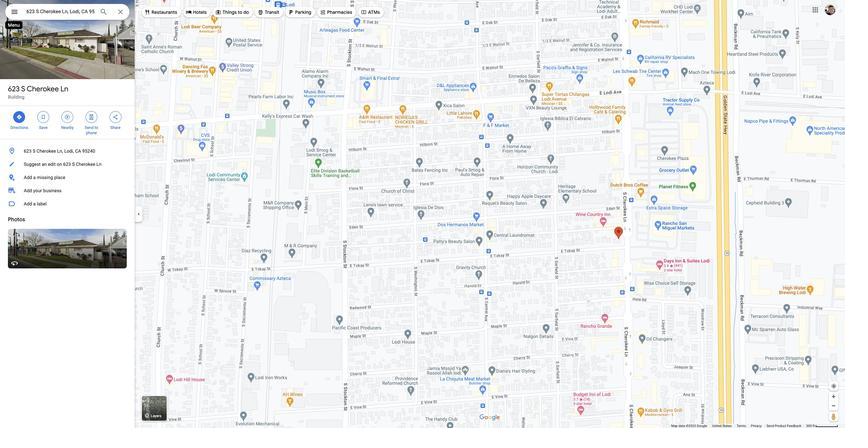 Task type: describe. For each thing, give the bounding box(es) containing it.
ca
[[75, 149, 81, 154]]

add for add a missing place
[[24, 175, 32, 180]]

add a missing place
[[24, 175, 65, 180]]


[[64, 114, 70, 121]]

suggest an edit on 623 s cherokee ln
[[24, 162, 102, 167]]

actions for 623 s cherokee ln region
[[0, 106, 135, 139]]

 transit
[[258, 8, 280, 16]]

things
[[223, 9, 237, 15]]

united states button
[[713, 425, 732, 429]]


[[16, 114, 22, 121]]

an
[[42, 162, 47, 167]]

united
[[713, 425, 722, 429]]

623 s cherokee ln main content
[[0, 0, 135, 429]]

building
[[8, 95, 24, 100]]

200 ft button
[[807, 425, 839, 429]]

hotels
[[193, 9, 207, 15]]


[[113, 114, 118, 121]]

privacy button
[[752, 425, 762, 429]]

suggest an edit on 623 s cherokee ln button
[[0, 158, 135, 171]]

 search field
[[5, 4, 130, 21]]

map
[[672, 425, 678, 429]]

none field inside 623 s cherokee ln, lodi, ca 95240 field
[[26, 8, 95, 16]]

ft
[[813, 425, 816, 429]]

lodi,
[[64, 149, 74, 154]]

do
[[244, 9, 249, 15]]

to inside  things to do
[[238, 9, 243, 15]]

2 vertical spatial cherokee
[[76, 162, 95, 167]]

place
[[54, 175, 65, 180]]

edit
[[48, 162, 56, 167]]

s for ln,
[[33, 149, 35, 154]]

623 for ln
[[8, 85, 20, 94]]


[[144, 8, 150, 16]]

google maps element
[[0, 0, 846, 429]]

623 s cherokee ln, lodi, ca 95240
[[24, 149, 95, 154]]

layers
[[151, 415, 162, 419]]

send to phone
[[85, 126, 98, 135]]

cherokee for ln,
[[37, 149, 56, 154]]

©2023
[[687, 425, 697, 429]]


[[288, 8, 294, 16]]

footer inside google maps element
[[672, 425, 807, 429]]

states
[[723, 425, 732, 429]]

2 vertical spatial 623
[[63, 162, 71, 167]]

zoom out image
[[832, 404, 837, 409]]

add a missing place button
[[0, 171, 135, 184]]

privacy
[[752, 425, 762, 429]]

ln,
[[57, 149, 63, 154]]

 parking
[[288, 8, 312, 16]]


[[320, 8, 326, 16]]

missing
[[37, 175, 53, 180]]

business
[[43, 188, 62, 194]]

623 s cherokee ln, lodi, ca 95240 button
[[0, 145, 135, 158]]

 restaurants
[[144, 8, 177, 16]]

ln inside 623 s cherokee ln building
[[61, 85, 68, 94]]

transit
[[265, 9, 280, 15]]


[[215, 8, 221, 16]]

on
[[57, 162, 62, 167]]

google
[[697, 425, 708, 429]]

623 for ln,
[[24, 149, 32, 154]]


[[258, 8, 264, 16]]


[[361, 8, 367, 16]]

 atms
[[361, 8, 380, 16]]


[[186, 8, 192, 16]]

 button
[[5, 4, 24, 21]]

photos
[[8, 217, 25, 223]]

send for send to phone
[[85, 126, 94, 130]]

terms button
[[737, 425, 747, 429]]



Task type: vqa. For each thing, say whether or not it's contained in the screenshot.


Task type: locate. For each thing, give the bounding box(es) containing it.
map data ©2023 google
[[672, 425, 708, 429]]

1 vertical spatial to
[[95, 126, 98, 130]]

95240
[[82, 149, 95, 154]]

collapse side panel image
[[135, 211, 142, 218]]

ln
[[61, 85, 68, 94], [96, 162, 102, 167]]

add for add a label
[[24, 202, 32, 207]]

send for send product feedback
[[767, 425, 775, 429]]

 pharmacies
[[320, 8, 353, 16]]

2 add from the top
[[24, 188, 32, 194]]

1 vertical spatial ln
[[96, 162, 102, 167]]

to left do at the top left
[[238, 9, 243, 15]]

0 horizontal spatial to
[[95, 126, 98, 130]]

footer
[[672, 425, 807, 429]]

0 horizontal spatial ln
[[61, 85, 68, 94]]

add
[[24, 175, 32, 180], [24, 188, 32, 194], [24, 202, 32, 207]]

add your business link
[[0, 184, 135, 198]]

pharmacies
[[327, 9, 353, 15]]

0 vertical spatial s
[[21, 85, 25, 94]]

s down lodi,
[[72, 162, 75, 167]]

send product feedback button
[[767, 425, 802, 429]]

200
[[807, 425, 813, 429]]

add a label
[[24, 202, 47, 207]]

a left label
[[33, 202, 36, 207]]

2 a from the top
[[33, 202, 36, 207]]

footer containing map data ©2023 google
[[672, 425, 807, 429]]

ln down phone
[[96, 162, 102, 167]]

2 horizontal spatial s
[[72, 162, 75, 167]]

1 horizontal spatial to
[[238, 9, 243, 15]]

cherokee up an
[[37, 149, 56, 154]]

1 horizontal spatial 623
[[24, 149, 32, 154]]

0 vertical spatial ln
[[61, 85, 68, 94]]

1 a from the top
[[33, 175, 36, 180]]

add left your
[[24, 188, 32, 194]]

0 vertical spatial add
[[24, 175, 32, 180]]

2 vertical spatial s
[[72, 162, 75, 167]]

 hotels
[[186, 8, 207, 16]]

623 up the building
[[8, 85, 20, 94]]

0 vertical spatial send
[[85, 126, 94, 130]]

feedback
[[788, 425, 802, 429]]

suggest
[[24, 162, 41, 167]]

0 horizontal spatial 623
[[8, 85, 20, 94]]

a inside button
[[33, 175, 36, 180]]

1 vertical spatial send
[[767, 425, 775, 429]]

1 vertical spatial add
[[24, 188, 32, 194]]

phone
[[86, 131, 97, 135]]

a for missing
[[33, 175, 36, 180]]

1 vertical spatial s
[[33, 149, 35, 154]]

0 vertical spatial a
[[33, 175, 36, 180]]

s up suggest
[[33, 149, 35, 154]]

1 horizontal spatial send
[[767, 425, 775, 429]]


[[40, 114, 46, 121]]

3 add from the top
[[24, 202, 32, 207]]

add left label
[[24, 202, 32, 207]]

send
[[85, 126, 94, 130], [767, 425, 775, 429]]

cherokee inside 623 s cherokee ln building
[[27, 85, 59, 94]]

a
[[33, 175, 36, 180], [33, 202, 36, 207]]

add down suggest
[[24, 175, 32, 180]]

cherokee down 95240
[[76, 162, 95, 167]]

restaurants
[[152, 9, 177, 15]]

ln up  on the left top of the page
[[61, 85, 68, 94]]

s up the building
[[21, 85, 25, 94]]

1 horizontal spatial s
[[33, 149, 35, 154]]

add inside button
[[24, 202, 32, 207]]

send inside button
[[767, 425, 775, 429]]

1 vertical spatial a
[[33, 202, 36, 207]]

s for ln
[[21, 85, 25, 94]]

a for label
[[33, 202, 36, 207]]

to
[[238, 9, 243, 15], [95, 126, 98, 130]]

show street view coverage image
[[830, 412, 839, 422]]

1 vertical spatial 623
[[24, 149, 32, 154]]


[[88, 114, 94, 121]]

a left missing
[[33, 175, 36, 180]]

save
[[39, 126, 48, 130]]

united states
[[713, 425, 732, 429]]

 things to do
[[215, 8, 249, 16]]

623 inside 623 s cherokee ln building
[[8, 85, 20, 94]]

google account: ben chafik  
(ben.chafik@adept.ai) image
[[826, 5, 836, 15]]

200 ft
[[807, 425, 816, 429]]

623 right "on"
[[63, 162, 71, 167]]

zoom in image
[[832, 395, 837, 400]]

1 vertical spatial cherokee
[[37, 149, 56, 154]]

ln inside button
[[96, 162, 102, 167]]

1 horizontal spatial ln
[[96, 162, 102, 167]]

send left product
[[767, 425, 775, 429]]

add your business
[[24, 188, 62, 194]]

cherokee for ln
[[27, 85, 59, 94]]

send up phone
[[85, 126, 94, 130]]

to up phone
[[95, 126, 98, 130]]

2 vertical spatial add
[[24, 202, 32, 207]]

add a label button
[[0, 198, 135, 211]]

0 vertical spatial cherokee
[[27, 85, 59, 94]]

1 add from the top
[[24, 175, 32, 180]]

623 up suggest
[[24, 149, 32, 154]]

your
[[33, 188, 42, 194]]

label
[[37, 202, 47, 207]]

send inside send to phone
[[85, 126, 94, 130]]

None field
[[26, 8, 95, 16]]

add for add your business
[[24, 188, 32, 194]]

data
[[679, 425, 686, 429]]

0 horizontal spatial send
[[85, 126, 94, 130]]

send product feedback
[[767, 425, 802, 429]]

cherokee
[[27, 85, 59, 94], [37, 149, 56, 154], [76, 162, 95, 167]]

623
[[8, 85, 20, 94], [24, 149, 32, 154], [63, 162, 71, 167]]

nearby
[[61, 126, 74, 130]]

s inside 623 s cherokee ln building
[[21, 85, 25, 94]]

cherokee up 
[[27, 85, 59, 94]]

2 horizontal spatial 623
[[63, 162, 71, 167]]

share
[[110, 126, 121, 130]]

623 s cherokee ln building
[[8, 85, 68, 100]]

0 vertical spatial to
[[238, 9, 243, 15]]

product
[[776, 425, 787, 429]]

parking
[[295, 9, 312, 15]]

show your location image
[[832, 384, 838, 390]]

atms
[[368, 9, 380, 15]]

to inside send to phone
[[95, 126, 98, 130]]

a inside button
[[33, 202, 36, 207]]

add inside button
[[24, 175, 32, 180]]

0 vertical spatial 623
[[8, 85, 20, 94]]

0 horizontal spatial s
[[21, 85, 25, 94]]


[[11, 7, 19, 17]]

623 S Cherokee Ln, Lodi, CA 95240 field
[[5, 4, 130, 20]]

s
[[21, 85, 25, 94], [33, 149, 35, 154], [72, 162, 75, 167]]

terms
[[737, 425, 747, 429]]

directions
[[10, 126, 28, 130]]



